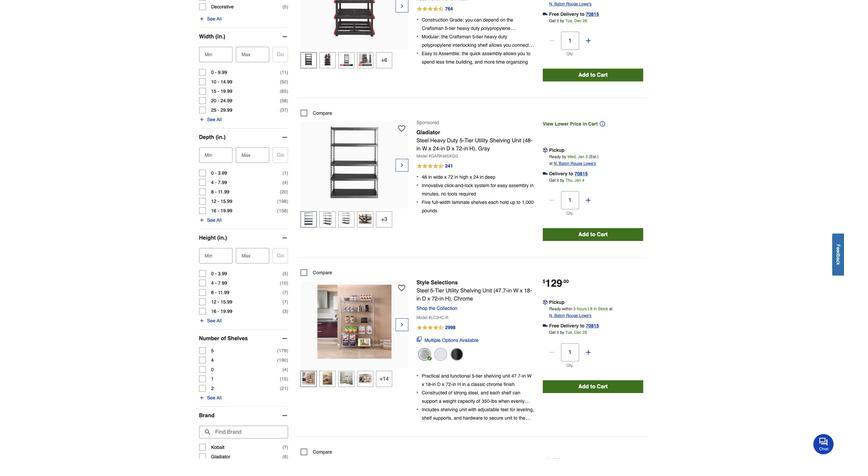 Task type: locate. For each thing, give the bounding box(es) containing it.
72- inside • practical and functional 5-tier shelving unit 47.7-in w x 18-in d x 72-in h in a classic chrome finish • constructed of strong steel, and each shelf can support a weight capacity of 350-lbs when evenly distributed on leveling feet
[[446, 382, 453, 388]]

( 7 )
[[283, 290, 288, 296], [283, 300, 288, 305], [283, 445, 288, 451]]

1 vertical spatial get it by tue, dec 26
[[550, 331, 588, 336]]

1 vertical spatial 26
[[583, 331, 588, 336]]

0 vertical spatial rouge
[[566, 2, 578, 6]]

compare inside 999990408 element
[[313, 270, 332, 276]]

it down n. baton rouge lowe's
[[557, 19, 559, 23]]

you
[[466, 17, 473, 22], [504, 42, 511, 48], [518, 51, 526, 56], [435, 424, 443, 430]]

high
[[460, 175, 469, 180]]

25
[[211, 108, 216, 113]]

model down the shop
[[417, 316, 428, 321]]

see all button up height (in.)
[[199, 217, 222, 224]]

26 for the topmost the 70815 button
[[583, 19, 588, 23]]

in
[[583, 121, 587, 127], [417, 146, 421, 152], [441, 146, 445, 152], [464, 146, 468, 152], [429, 175, 432, 180], [455, 175, 458, 180], [480, 175, 484, 180], [530, 183, 534, 188], [508, 288, 512, 294], [417, 296, 421, 302], [440, 296, 444, 302], [594, 307, 597, 312], [522, 374, 526, 379], [433, 382, 436, 388], [453, 382, 456, 388], [463, 382, 466, 388]]

18- inside • practical and functional 5-tier shelving unit 47.7-in w x 18-in d x 72-in h in a classic chrome finish • constructed of strong steel, and each shelf can support a weight capacity of 350-lbs when evenly distributed on leveling feet
[[426, 382, 433, 388]]

1 vertical spatial 70815 button
[[575, 171, 588, 177]]

see all button for height
[[199, 318, 222, 325]]

• left "constructed"
[[417, 390, 419, 396]]

0 horizontal spatial 15
[[211, 89, 216, 94]]

0 vertical spatial add to cart
[[579, 72, 608, 78]]

Min number field
[[202, 248, 230, 260]]

up
[[474, 34, 479, 39], [510, 200, 516, 205]]

1 12 from the top
[[211, 199, 216, 204]]

8 - 11.99
[[211, 189, 230, 195], [211, 290, 230, 296]]

2 • from the top
[[417, 34, 419, 40]]

multiple options available
[[425, 338, 479, 343]]

it down ready within 3 hours | 8 in stock at n. baton rouge lowe's on the bottom of the page
[[557, 331, 559, 336]]

1 free delivery to 70815 from the top
[[549, 12, 599, 17]]

required
[[459, 191, 476, 197]]

1 min from the top
[[205, 52, 212, 57]]

1 ( 5 ) from the top
[[283, 4, 288, 9]]

delivery down n. baton rouge lowe's
[[561, 12, 579, 17]]

pickup image
[[543, 148, 548, 153]]

1 vertical spatial tue,
[[566, 331, 574, 336]]

16 - 19.99 up height (in.)
[[211, 208, 233, 214]]

• inside • construction grade: you can depend on the craftsman 5-tier heavy duty polypropylene interlocking shelf to hold up to 250lbs per shelf
[[417, 17, 419, 23]]

minus image inside width (in.) button
[[282, 33, 288, 40]]

you inside • construction grade: you can depend on the craftsman 5-tier heavy duty polypropylene interlocking shelf to hold up to 250lbs per shelf
[[466, 17, 473, 22]]

for down deep
[[491, 183, 496, 188]]

15.99 for depth (in.)
[[221, 199, 233, 204]]

9 • from the top
[[417, 407, 419, 413]]

3 compare from the top
[[313, 450, 332, 455]]

• left "easy"
[[417, 50, 419, 57]]

heavy
[[431, 138, 446, 144]]

5- for craftsman
[[473, 34, 477, 39]]

18-
[[524, 288, 532, 294], [426, 382, 433, 388]]

go button for width (in.)
[[273, 47, 288, 62]]

1 horizontal spatial time
[[496, 59, 505, 65]]

heavy inside • modular: the craftsman 5-tier heavy duty polypropylene interlocking shelf allows you connect multiple shelves to build a shelving unit that is custom to your space
[[485, 34, 497, 39]]

179
[[279, 349, 287, 354]]

2 vertical spatial 4.5 stars image
[[417, 324, 456, 332]]

2 16 - 19.99 from the top
[[211, 309, 233, 315]]

for inside • includes shelving unit with adjustable feet for leveling, shelf supports, and hardware to secure unit to the wall if you so desire
[[510, 408, 516, 413]]

0 vertical spatial 0 - 3.99
[[211, 171, 227, 176]]

in inside ready within 3 hours | 8 in stock at n. baton rouge lowe's
[[594, 307, 597, 312]]

2 add to cart button from the top
[[543, 229, 644, 241]]

0 vertical spatial 20
[[211, 98, 216, 103]]

on down "weight"
[[445, 408, 450, 413]]

h), left gray
[[470, 146, 477, 152]]

0 - 3.99 for height
[[211, 271, 227, 277]]

2 ( 5 ) from the top
[[283, 271, 288, 277]]

•
[[417, 17, 419, 23], [417, 34, 419, 40], [417, 50, 419, 57], [417, 174, 419, 180], [417, 183, 419, 189], [417, 200, 419, 206], [417, 373, 419, 380], [417, 390, 419, 396], [417, 407, 419, 413]]

4 ) from the top
[[287, 89, 288, 94]]

2 12 from the top
[[211, 300, 216, 305]]

3 4.5 stars image from the top
[[417, 324, 456, 332]]

no
[[441, 191, 447, 197]]

see all up height (in.)
[[207, 218, 222, 223]]

0 vertical spatial free delivery to 70815
[[549, 12, 599, 17]]

( 65 )
[[280, 89, 288, 94]]

you right grade:
[[466, 17, 473, 22]]

10 - 14.99
[[211, 79, 233, 85]]

1 vertical spatial at
[[610, 307, 613, 312]]

d inside • practical and functional 5-tier shelving unit 47.7-in w x 18-in d x 72-in h in a classic chrome finish • constructed of strong steel, and each shelf can support a weight capacity of 350-lbs when evenly distributed on leveling feet
[[438, 382, 441, 388]]

see all button for width
[[199, 116, 222, 123]]

1 vertical spatial free
[[549, 324, 559, 329]]

7 • from the top
[[417, 373, 419, 380]]

lower
[[555, 121, 569, 127]]

1 go from the top
[[277, 52, 284, 58]]

15.99 for height (in.)
[[221, 300, 233, 305]]

1 chevron right image from the top
[[400, 162, 405, 169]]

2 add to cart from the top
[[579, 232, 608, 238]]

chevron right image
[[400, 162, 405, 169], [400, 322, 405, 329]]

( 7 ) for 15.99
[[283, 300, 288, 305]]

Find Brand text field
[[199, 426, 288, 439]]

cart for third stepper number input field with increment and decrement buttons number field from the bottom
[[597, 72, 608, 78]]

feet
[[469, 408, 477, 413], [501, 408, 509, 413]]

duty up that at right top
[[499, 34, 508, 39]]

tier
[[449, 26, 456, 31], [477, 34, 483, 39], [476, 374, 483, 379]]

( 7 ) down ( 10 ) in the bottom of the page
[[283, 290, 288, 296]]

d up "constructed"
[[438, 382, 441, 388]]

time right more
[[496, 59, 505, 65]]

n. baton rouge lowe's button for +3
[[554, 161, 596, 167]]

1 vertical spatial rouge
[[571, 162, 583, 166]]

hold down easy
[[500, 200, 509, 205]]

craftsman up modular: on the top
[[422, 26, 444, 31]]

1 compare from the top
[[313, 111, 332, 116]]

1 vertical spatial each
[[490, 391, 500, 396]]

1 vertical spatial 5
[[284, 271, 287, 277]]

1 26 from the top
[[583, 19, 588, 23]]

2 vertical spatial rouge
[[566, 314, 578, 319]]

72- inside style selections steel 5-tier utility shelving unit (47.7-in w x 18- in d x 72-in h), chrome
[[432, 296, 440, 302]]

0 vertical spatial tier
[[449, 26, 456, 31]]

1 vertical spatial for
[[510, 408, 516, 413]]

( 5 )
[[283, 4, 288, 9], [283, 271, 288, 277]]

ready left within
[[550, 307, 561, 312]]

lowe's inside ready within 3 hours | 8 in stock at n. baton rouge lowe's
[[579, 314, 592, 319]]

you inside • modular: the craftsman 5-tier heavy duty polypropylene interlocking shelf allows you connect multiple shelves to build a shelving unit that is custom to your space
[[504, 42, 511, 48]]

0 vertical spatial unit
[[512, 138, 522, 144]]

delivery for the 70815 button corresponding to +14 truck filled image
[[561, 324, 579, 329]]

1 horizontal spatial hold
[[500, 200, 509, 205]]

see all down decorative
[[207, 16, 222, 22]]

get it by tue, dec 26 for the 70815 button corresponding to +14
[[550, 331, 588, 336]]

70815 for the topmost the 70815 button
[[586, 12, 599, 17]]

shelving inside gladiator steel heavy duty 5-tier utility shelving unit (48- in w x 24-in d x 72-in h), gray model # gark485xgg
[[490, 138, 511, 144]]

the up model # lc5hc-r
[[429, 306, 436, 312]]

3 it from the top
[[557, 331, 559, 336]]

16
[[211, 208, 216, 214], [211, 309, 216, 315]]

3 add to cart from the top
[[579, 384, 608, 390]]

0 vertical spatial model
[[417, 154, 428, 159]]

0 horizontal spatial on
[[445, 408, 450, 413]]

gallery item 0 image
[[318, 0, 392, 40], [318, 125, 392, 200], [318, 285, 392, 359]]

)
[[287, 4, 288, 9], [287, 70, 288, 75], [287, 79, 288, 85], [287, 89, 288, 94], [287, 98, 288, 103], [287, 108, 288, 113], [287, 171, 288, 176], [287, 180, 288, 185], [287, 189, 288, 195], [287, 199, 288, 204], [287, 208, 288, 214], [287, 271, 288, 277], [287, 281, 288, 286], [287, 290, 288, 296], [287, 300, 288, 305], [287, 309, 288, 315], [287, 349, 288, 354], [287, 358, 288, 363], [287, 367, 288, 373], [287, 377, 288, 382], [287, 386, 288, 392], [287, 445, 288, 451]]

shelf
[[447, 34, 457, 39], [509, 34, 519, 39], [478, 42, 488, 48], [502, 391, 512, 396], [422, 416, 432, 421]]

tue, for the topmost the 70815 button
[[566, 19, 574, 23]]

0 horizontal spatial interlocking
[[422, 34, 446, 39]]

1 vertical spatial hold
[[500, 200, 509, 205]]

1 vertical spatial add
[[579, 232, 589, 238]]

1000197487 element
[[301, 110, 332, 117]]

unit right secure
[[505, 416, 513, 421]]

0 vertical spatial 70815
[[586, 12, 599, 17]]

the up per
[[507, 17, 514, 22]]

18- for • practical and functional 5-tier shelving unit 47.7-in w x 18-in d x 72-in h in a classic chrome finish • constructed of strong steel, and each shelf can support a weight capacity of 350-lbs when evenly distributed on leveling feet
[[426, 382, 433, 388]]

0 vertical spatial 18-
[[524, 288, 532, 294]]

ready
[[550, 155, 561, 160], [550, 307, 561, 312]]

1 4.5 stars image from the top
[[417, 5, 454, 13]]

get it by tue, dec 26 for the topmost the 70815 button
[[550, 19, 588, 23]]

1 7 from the top
[[284, 290, 287, 296]]

max for depth (in.)
[[242, 153, 251, 158]]

2 compare from the top
[[313, 270, 332, 276]]

unit up finish
[[503, 374, 510, 379]]

truck filled image
[[543, 172, 548, 176]]

3 0 from the top
[[211, 271, 214, 277]]

you inside • easy to assemble: the quick assembly allows you to spend less time building, and more time organizing
[[518, 51, 526, 56]]

gladiator
[[417, 130, 440, 136]]

1 horizontal spatial 1
[[284, 171, 287, 176]]

1 4 - 7.99 from the top
[[211, 180, 227, 185]]

5- inside gladiator steel heavy duty 5-tier utility shelving unit (48- in w x 24-in d x 72-in h), gray model # gark485xgg
[[460, 138, 465, 144]]

22 ) from the top
[[287, 445, 288, 451]]

Stepper number input field with increment and decrement buttons number field
[[561, 32, 580, 50], [561, 192, 580, 210], [561, 344, 580, 362]]

(in.) right width
[[216, 34, 225, 40]]

15 ) from the top
[[287, 300, 288, 305]]

2 it from the top
[[557, 178, 559, 183]]

by for the topmost the 70815 button's truck filled image
[[560, 19, 565, 23]]

1 vertical spatial 15.99
[[221, 300, 233, 305]]

min for width
[[205, 52, 212, 57]]

gray
[[478, 146, 490, 152]]

free delivery to 70815 for the 70815 button corresponding to +14
[[549, 324, 599, 329]]

duty inside • construction grade: you can depend on the craftsman 5-tier heavy duty polypropylene interlocking shelf to hold up to 250lbs per shelf
[[471, 26, 480, 31]]

interlocking down the "construction"
[[422, 34, 446, 39]]

model inside gladiator steel heavy duty 5-tier utility shelving unit (48- in w x 24-in d x 72-in h), gray model # gark485xgg
[[417, 154, 428, 159]]

gladiator steel heavy duty 5-tier utility shelving unit (48- in w x 24-in d x 72-in h), gray model # gark485xgg
[[417, 130, 533, 159]]

assembly inside • 48 in wide x 72 in high x 24 in deep • innovative click-and-lock system for easy assembly in minutes, no tools required • five full-width laminate shelves each hold up to 1,000 pounds
[[509, 183, 529, 188]]

1 horizontal spatial feet
[[501, 408, 509, 413]]

easy
[[422, 51, 432, 56]]

1 horizontal spatial 15
[[282, 377, 287, 382]]

multiple
[[425, 338, 441, 343]]

50
[[282, 79, 287, 85]]

4.5 stars image containing 764
[[417, 5, 454, 13]]

it left thu, at the right
[[557, 178, 559, 183]]

3 see all button from the top
[[199, 217, 222, 224]]

15 - 19.99
[[211, 89, 233, 94]]

5- right duty
[[460, 138, 465, 144]]

the
[[507, 17, 514, 22], [442, 34, 448, 39], [462, 51, 469, 56], [429, 306, 436, 312], [519, 416, 526, 421]]

2 7 from the top
[[284, 300, 287, 305]]

2 horizontal spatial d
[[447, 146, 451, 152]]

1 vertical spatial baton
[[559, 162, 570, 166]]

1 vertical spatial 4.5 stars image
[[417, 163, 454, 171]]

5- inside • practical and functional 5-tier shelving unit 47.7-in w x 18-in d x 72-in h in a classic chrome finish • constructed of strong steel, and each shelf can support a weight capacity of 350-lbs when evenly distributed on leveling feet
[[472, 374, 476, 379]]

all up height (in.)
[[217, 218, 222, 223]]

d inside gladiator steel heavy duty 5-tier utility shelving unit (48- in w x 24-in d x 72-in h), gray model # gark485xgg
[[447, 146, 451, 152]]

0 horizontal spatial d
[[422, 296, 426, 302]]

3 gallery item 0 image from the top
[[318, 285, 392, 359]]

( 3 )
[[283, 309, 288, 315]]

n. inside ready by wed, jan 3 (est.) at n. baton rouge lowe's
[[554, 162, 558, 166]]

( 10 )
[[280, 281, 288, 286]]

shelf up wall
[[422, 416, 432, 421]]

2 11.99 from the top
[[218, 290, 230, 296]]

each inside • practical and functional 5-tier shelving unit 47.7-in w x 18-in d x 72-in h in a classic chrome finish • constructed of strong steel, and each shelf can support a weight capacity of 350-lbs when evenly distributed on leveling feet
[[490, 391, 500, 396]]

1 horizontal spatial polypropylene
[[481, 26, 511, 31]]

18- inside style selections steel 5-tier utility shelving unit (47.7-in w x 18- in d x 72-in h), chrome
[[524, 288, 532, 294]]

2 truck filled image from the top
[[543, 324, 548, 329]]

7 left 1002864606 element
[[284, 445, 287, 451]]

gallery item 0 image for +14
[[318, 285, 392, 359]]

5 see all from the top
[[207, 396, 222, 401]]

3 all from the top
[[217, 218, 222, 223]]

2 16 from the top
[[211, 309, 216, 315]]

0 horizontal spatial shelving
[[461, 288, 481, 294]]

12 - 15.99
[[211, 199, 233, 204], [211, 300, 233, 305]]

2 vertical spatial min
[[205, 254, 212, 259]]

get for +14
[[550, 331, 556, 336]]

polypropylene
[[481, 26, 511, 31], [422, 42, 451, 48]]

1 horizontal spatial shelving
[[490, 138, 511, 144]]

4.5 stars image
[[417, 5, 454, 13], [417, 163, 454, 171], [417, 324, 456, 332]]

the up building,
[[462, 51, 469, 56]]

feet inside • includes shelving unit with adjustable feet for leveling, shelf supports, and hardware to secure unit to the wall if you so desire
[[501, 408, 509, 413]]

shelving
[[490, 138, 511, 144], [461, 288, 481, 294]]

all down decorative
[[217, 16, 222, 22]]

you up that at right top
[[504, 42, 511, 48]]

x left the 24-
[[429, 146, 432, 152]]

0 horizontal spatial heavy
[[457, 26, 470, 31]]

heart outline image left style
[[398, 285, 406, 292]]

heavy left per
[[485, 34, 497, 39]]

350-
[[482, 399, 491, 405]]

baton inside ready within 3 hours | 8 in stock at n. baton rouge lowe's
[[555, 314, 565, 319]]

minus image inside the "depth (in.)" button
[[282, 134, 288, 141]]

0 horizontal spatial 18-
[[426, 382, 433, 388]]

unit inside • practical and functional 5-tier shelving unit 47.7-in w x 18-in d x 72-in h in a classic chrome finish • constructed of strong steel, and each shelf can support a weight capacity of 350-lbs when evenly distributed on leveling feet
[[503, 374, 510, 379]]

( 58 )
[[280, 98, 288, 103]]

2 feet from the left
[[501, 408, 509, 413]]

2 vertical spatial shelving
[[441, 408, 458, 413]]

x left 72
[[445, 175, 447, 180]]

None number field
[[202, 47, 230, 58], [239, 47, 267, 58], [202, 148, 230, 159], [239, 148, 267, 159], [202, 47, 230, 58], [239, 47, 267, 58], [202, 148, 230, 159], [239, 148, 267, 159]]

0 - 3.99
[[211, 171, 227, 176], [211, 271, 227, 277]]

1 free from the top
[[549, 12, 559, 17]]

0 vertical spatial tue,
[[566, 19, 574, 23]]

can up evenly
[[513, 391, 521, 396]]

2 go button from the top
[[273, 148, 288, 163]]

1 horizontal spatial allows
[[504, 51, 517, 56]]

by down within
[[560, 331, 565, 336]]

0 vertical spatial 12
[[211, 199, 216, 204]]

cart
[[597, 72, 608, 78], [589, 121, 598, 127], [597, 232, 608, 238], [597, 384, 608, 390]]

2 vertical spatial 70815 button
[[586, 323, 599, 330]]

7 for 15.99
[[284, 300, 287, 305]]

w for style selections steel 5-tier utility shelving unit (47.7-in w x 18- in d x 72-in h), chrome
[[514, 288, 519, 294]]

0 vertical spatial 8 - 11.99
[[211, 189, 230, 195]]

1 vertical spatial n.
[[554, 162, 558, 166]]

# inside gladiator steel heavy duty 5-tier utility shelving unit (48- in w x 24-in d x 72-in h), gray model # gark485xgg
[[429, 154, 431, 159]]

strong
[[454, 391, 467, 396]]

3 min from the top
[[205, 254, 212, 259]]

utility down selections
[[446, 288, 459, 294]]

2 tue, from the top
[[566, 331, 574, 336]]

3 inside ready by wed, jan 3 (est.) at n. baton rouge lowe's
[[586, 155, 588, 160]]

(in.) inside 'button'
[[217, 235, 227, 241]]

w for • practical and functional 5-tier shelving unit 47.7-in w x 18-in d x 72-in h in a classic chrome finish • constructed of strong steel, and each shelf can support a weight capacity of 350-lbs when evenly distributed on leveling feet
[[527, 374, 532, 379]]

5- down selections
[[431, 288, 435, 294]]

0 vertical spatial add to cart button
[[543, 69, 644, 82]]

1 horizontal spatial at
[[610, 307, 613, 312]]

actual price $179.00 element
[[543, 457, 569, 460]]

12 - 15.99 for height (in.)
[[211, 300, 233, 305]]

laminate
[[452, 200, 470, 205]]

1 get from the top
[[550, 19, 556, 23]]

free
[[549, 12, 559, 17], [549, 324, 559, 329]]

• inside • modular: the craftsman 5-tier heavy duty polypropylene interlocking shelf allows you connect multiple shelves to build a shelving unit that is custom to your space
[[417, 34, 419, 40]]

16 ) from the top
[[287, 309, 288, 315]]

ready inside ready within 3 hours | 8 in stock at n. baton rouge lowe's
[[550, 307, 561, 312]]

5- inside • modular: the craftsman 5-tier heavy duty polypropylene interlocking shelf allows you connect multiple shelves to build a shelving unit that is custom to your space
[[473, 34, 477, 39]]

at inside ready within 3 hours | 8 in stock at n. baton rouge lowe's
[[610, 307, 613, 312]]

3 left the (est.) on the right top
[[586, 155, 588, 160]]

5-
[[445, 26, 449, 31], [473, 34, 477, 39], [460, 138, 465, 144], [431, 288, 435, 294], [472, 374, 476, 379]]

system
[[475, 183, 490, 188]]

2 0 from the top
[[211, 171, 214, 176]]

2 8 - 11.99 from the top
[[211, 290, 230, 296]]

2 pickup from the top
[[549, 300, 565, 306]]

collection
[[437, 306, 458, 312]]

3 go button from the top
[[273, 248, 288, 264]]

0 - 3.99 for depth
[[211, 171, 227, 176]]

tier inside • practical and functional 5-tier shelving unit 47.7-in w x 18-in d x 72-in h in a classic chrome finish • constructed of strong steel, and each shelf can support a weight capacity of 350-lbs when evenly distributed on leveling feet
[[476, 374, 483, 379]]

white image
[[435, 349, 447, 361]]

• easy to assemble: the quick assembly allows you to spend less time building, and more time organizing
[[417, 50, 531, 65]]

3 stepper number input field with increment and decrement buttons number field from the top
[[561, 344, 580, 362]]

1 horizontal spatial interlocking
[[453, 42, 477, 48]]

compare inside 1000197487 element
[[313, 111, 332, 116]]

3.99 for height (in.)
[[218, 271, 227, 277]]

1 vertical spatial add to cart
[[579, 232, 608, 238]]

129
[[546, 278, 563, 290]]

thumbnail image
[[303, 53, 315, 66], [321, 53, 334, 66], [340, 53, 353, 66], [359, 53, 372, 66], [303, 213, 315, 225], [321, 213, 334, 225], [340, 213, 353, 225], [359, 213, 372, 225], [303, 372, 315, 385], [321, 372, 334, 385], [340, 372, 353, 385], [359, 372, 372, 385]]

w right (47.7- on the right
[[514, 288, 519, 294]]

unit inside • modular: the craftsman 5-tier heavy duty polypropylene interlocking shelf allows you connect multiple shelves to build a shelving unit that is custom to your space
[[496, 51, 504, 56]]

26 down ready within 3 hours | 8 in stock at n. baton rouge lowe's on the bottom of the page
[[583, 331, 588, 336]]

interlocking inside • modular: the craftsman 5-tier heavy duty polypropylene interlocking shelf allows you connect multiple shelves to build a shelving unit that is custom to your space
[[453, 42, 477, 48]]

11.99
[[218, 189, 230, 195], [218, 290, 230, 296]]

get it by tue, dec 26
[[550, 19, 588, 23], [550, 331, 588, 336]]

0 horizontal spatial tier
[[435, 288, 444, 294]]

2 gallery item 0 image from the top
[[318, 125, 392, 200]]

$
[[543, 279, 546, 285]]

4 0 from the top
[[211, 367, 214, 373]]

1 horizontal spatial can
[[513, 391, 521, 396]]

the right modular: on the top
[[442, 34, 448, 39]]

dec
[[575, 19, 582, 23], [575, 331, 582, 336]]

5- up the classic
[[472, 374, 476, 379]]

3 • from the top
[[417, 50, 419, 57]]

feet up hardware
[[469, 408, 477, 413]]

qty. for +14
[[567, 364, 574, 369]]

0 vertical spatial get
[[550, 19, 556, 23]]

0 vertical spatial 26
[[583, 19, 588, 23]]

0 horizontal spatial of
[[221, 336, 226, 342]]

2 vertical spatial 70815
[[586, 324, 599, 329]]

feet inside • practical and functional 5-tier shelving unit 47.7-in w x 18-in d x 72-in h in a classic chrome finish • constructed of strong steel, and each shelf can support a weight capacity of 350-lbs when evenly distributed on leveling feet
[[469, 408, 477, 413]]

tier right duty
[[465, 138, 474, 144]]

12 for height
[[211, 300, 216, 305]]

depth (in.)
[[199, 134, 226, 141]]

chevron right image
[[400, 3, 405, 9]]

max down the "depth (in.)" button on the left top of the page
[[242, 153, 251, 158]]

each
[[489, 200, 499, 205], [490, 391, 500, 396]]

all down 25 - 29.99
[[217, 117, 222, 122]]

feet down when
[[501, 408, 509, 413]]

1 ( 4 ) from the top
[[283, 180, 288, 185]]

1 vertical spatial 12
[[211, 300, 216, 305]]

d up the shop
[[422, 296, 426, 302]]

c
[[836, 261, 842, 263]]

classic
[[471, 382, 486, 388]]

lbs
[[491, 399, 497, 405]]

0 horizontal spatial hold
[[464, 34, 473, 39]]

10 ) from the top
[[287, 199, 288, 204]]

polypropylene up 250lbs
[[481, 26, 511, 31]]

4.5 stars image for +14
[[417, 324, 456, 332]]

view lower price in cart element
[[543, 119, 606, 129]]

minus image
[[282, 336, 288, 343]]

2 0 - 3.99 from the top
[[211, 271, 227, 277]]

delivery down within
[[561, 324, 579, 329]]

1 feet from the left
[[469, 408, 477, 413]]

999990408 element
[[301, 270, 332, 277]]

0 vertical spatial utility
[[475, 138, 488, 144]]

2 horizontal spatial w
[[527, 374, 532, 379]]

tier inside gladiator steel heavy duty 5-tier utility shelving unit (48- in w x 24-in d x 72-in h), gray model # gark485xgg
[[465, 138, 474, 144]]

0 vertical spatial 3.99
[[218, 171, 227, 176]]

minus image
[[282, 33, 288, 40], [549, 37, 556, 44], [282, 134, 288, 141], [549, 197, 556, 204], [282, 235, 288, 242], [549, 350, 556, 356], [282, 413, 288, 420]]

see for width
[[207, 117, 216, 122]]

19.99 up number of shelves
[[221, 309, 233, 315]]

organizing
[[507, 59, 528, 65]]

build
[[462, 51, 472, 56]]

chevron right image for +3
[[400, 162, 405, 169]]

1 horizontal spatial unit
[[512, 138, 522, 144]]

+6 button
[[376, 52, 393, 68]]

of inside button
[[221, 336, 226, 342]]

lock
[[465, 183, 473, 188]]

min down 'depth'
[[205, 153, 212, 158]]

10 up ( 3 )
[[282, 281, 287, 286]]

4 see all button from the top
[[199, 318, 222, 325]]

see all button down 25
[[199, 116, 222, 123]]

5- for functional
[[472, 374, 476, 379]]

2 go from the top
[[277, 152, 284, 158]]

0 vertical spatial go button
[[273, 47, 288, 62]]

see all button up number
[[199, 318, 222, 325]]

so
[[444, 424, 449, 430]]

1 vertical spatial 8
[[211, 290, 214, 296]]

3 go from the top
[[277, 253, 284, 259]]

utility
[[475, 138, 488, 144], [446, 288, 459, 294]]

x right (47.7- on the right
[[520, 288, 523, 294]]

free for the topmost the 70815 button
[[549, 12, 559, 17]]

1 up ( 20 )
[[284, 171, 287, 176]]

see all button down 2
[[199, 395, 222, 402]]

# down heavy
[[429, 154, 431, 159]]

steel inside gladiator steel heavy duty 5-tier utility shelving unit (48- in w x 24-in d x 72-in h), gray model # gark485xgg
[[417, 138, 429, 144]]

0 vertical spatial allows
[[489, 42, 502, 48]]

see up number
[[207, 319, 216, 324]]

go button for height (in.)
[[273, 248, 288, 264]]

ready for +3
[[550, 155, 561, 160]]

1 ( 7 ) from the top
[[283, 290, 288, 296]]

4 all from the top
[[217, 319, 222, 324]]

1 vertical spatial 19.99
[[221, 208, 233, 214]]

width
[[199, 34, 214, 40]]

1 horizontal spatial heavy
[[485, 34, 497, 39]]

1 12 - 15.99 from the top
[[211, 199, 233, 204]]

0 vertical spatial it
[[557, 19, 559, 23]]

4.5 stars image containing 2998
[[417, 324, 456, 332]]

wall
[[422, 424, 430, 430]]

241
[[445, 164, 453, 169]]

stepper number input field with increment and decrement buttons number field for +3
[[561, 192, 580, 210]]

19.99 for height (in.)
[[221, 309, 233, 315]]

time
[[446, 59, 455, 65], [496, 59, 505, 65]]

shelving up "chrome"
[[461, 288, 481, 294]]

plus image
[[199, 16, 204, 22], [199, 117, 204, 122], [585, 350, 592, 356]]

r
[[446, 316, 449, 321]]

min for depth
[[205, 153, 212, 158]]

1 go button from the top
[[273, 47, 288, 62]]

• inside • includes shelving unit with adjustable feet for leveling, shelf supports, and hardware to secure unit to the wall if you so desire
[[417, 407, 419, 413]]

2 # from the top
[[429, 316, 431, 321]]

number of shelves
[[199, 336, 248, 342]]

1 vertical spatial tier
[[477, 34, 483, 39]]

1 horizontal spatial 3
[[574, 307, 576, 312]]

cart for +14's stepper number input field with increment and decrement buttons number field
[[597, 384, 608, 390]]

6 • from the top
[[417, 200, 419, 206]]

delivery
[[561, 12, 579, 17], [549, 171, 568, 177], [561, 324, 579, 329]]

up left the 1,000
[[510, 200, 516, 205]]

70815 button for +3
[[575, 171, 588, 177]]

0 vertical spatial 1
[[284, 171, 287, 176]]

h), inside style selections steel 5-tier utility shelving unit (47.7-in w x 18- in d x 72-in h), chrome
[[445, 296, 453, 302]]

tier left 250lbs
[[477, 34, 483, 39]]

2 stepper number input field with increment and decrement buttons number field from the top
[[561, 192, 580, 210]]

• for you
[[417, 34, 419, 40]]

see down decorative
[[207, 16, 216, 22]]

2 vertical spatial 5
[[211, 349, 214, 354]]

truck filled image
[[543, 12, 548, 17], [543, 324, 548, 329]]

16 - 19.99 for depth (in.)
[[211, 208, 233, 214]]

d for practical
[[438, 382, 441, 388]]

72- down duty
[[456, 146, 464, 152]]

allows inside • easy to assemble: the quick assembly allows you to spend less time building, and more time organizing
[[504, 51, 517, 56]]

heavy
[[457, 26, 470, 31], [485, 34, 497, 39]]

0 vertical spatial 16 - 19.99
[[211, 208, 233, 214]]

1 7.99 from the top
[[218, 180, 227, 185]]

shelf right per
[[509, 34, 519, 39]]

add
[[579, 72, 589, 78], [579, 232, 589, 238], [579, 384, 589, 390]]

5- down the "construction"
[[445, 26, 449, 31]]

0 vertical spatial at
[[550, 162, 553, 166]]

duty inside • modular: the craftsman 5-tier heavy duty polypropylene interlocking shelf allows you connect multiple shelves to build a shelving unit that is custom to your space
[[499, 34, 508, 39]]

0 vertical spatial (in.)
[[216, 34, 225, 40]]

2 vertical spatial max
[[242, 254, 251, 259]]

1 16 from the top
[[211, 208, 216, 214]]

2 vertical spatial baton
[[555, 314, 565, 319]]

craftsman inside • construction grade: you can depend on the craftsman 5-tier heavy duty polypropylene interlocking shelf to hold up to 250lbs per shelf
[[422, 26, 444, 31]]

go button up "( 1 )"
[[273, 148, 288, 163]]

allows up organizing at the top of the page
[[504, 51, 517, 56]]

3 19.99 from the top
[[221, 309, 233, 315]]

each inside • 48 in wide x 72 in high x 24 in deep • innovative click-and-lock system for easy assembly in minutes, no tools required • five full-width laminate shelves each hold up to 1,000 pounds
[[489, 200, 499, 205]]

1 11.99 from the top
[[218, 189, 230, 195]]

1 horizontal spatial up
[[510, 200, 516, 205]]

0 for depth
[[211, 171, 214, 176]]

58
[[282, 98, 287, 103]]

1 16 - 19.99 from the top
[[211, 208, 233, 214]]

0 vertical spatial 16
[[211, 208, 216, 214]]

w right '47.7-'
[[527, 374, 532, 379]]

3 add from the top
[[579, 384, 589, 390]]

1 it from the top
[[557, 19, 559, 23]]

16 - 19.99 up number of shelves
[[211, 309, 233, 315]]

time down assemble:
[[446, 59, 455, 65]]

unit down capacity
[[459, 408, 467, 413]]

2 vertical spatial add to cart
[[579, 384, 608, 390]]

4.5 stars image containing 241
[[417, 163, 454, 171]]

3 add to cart button from the top
[[543, 381, 644, 394]]

16 for height
[[211, 309, 216, 315]]

( 4 ) up ( 15 )
[[283, 367, 288, 373]]

tue, for the 70815 button corresponding to +14
[[566, 331, 574, 336]]

shelves inside • 48 in wide x 72 in high x 24 in deep • innovative click-and-lock system for easy assembly in minutes, no tools required • five full-width laminate shelves each hold up to 1,000 pounds
[[471, 200, 487, 205]]

0 vertical spatial jan
[[578, 155, 585, 160]]

• for duty
[[417, 17, 419, 23]]

see all button down decorative
[[199, 15, 222, 22]]

w left the 24-
[[422, 146, 428, 152]]

free delivery to 70815
[[549, 12, 599, 17], [549, 324, 599, 329]]

0 vertical spatial craftsman
[[422, 26, 444, 31]]

2 vertical spatial gallery item 0 image
[[318, 285, 392, 359]]

min for height
[[205, 254, 212, 259]]

2 heart outline image from the top
[[398, 285, 406, 292]]

add to cart button for +3
[[543, 229, 644, 241]]

1 tue, from the top
[[566, 19, 574, 23]]

• left the "construction"
[[417, 17, 419, 23]]

d inside style selections steel 5-tier utility shelving unit (47.7-in w x 18- in d x 72-in h), chrome
[[422, 296, 426, 302]]

4 see all from the top
[[207, 319, 222, 324]]

0 horizontal spatial craftsman
[[422, 26, 444, 31]]

ready inside ready by wed, jan 3 (est.) at n. baton rouge lowe's
[[550, 155, 561, 160]]

8 ) from the top
[[287, 180, 288, 185]]

2 vertical spatial ( 7 )
[[283, 445, 288, 451]]

click-
[[445, 183, 456, 188]]

1 vertical spatial 72-
[[432, 296, 440, 302]]

the inside • construction grade: you can depend on the craftsman 5-tier heavy duty polypropylene interlocking shelf to hold up to 250lbs per shelf
[[507, 17, 514, 22]]

11.99 for height (in.)
[[218, 290, 230, 296]]

truck filled image for the topmost the 70815 button
[[543, 12, 548, 17]]

|
[[588, 307, 590, 312]]

0 vertical spatial pickup
[[549, 148, 565, 153]]

0 vertical spatial get it by tue, dec 26
[[550, 19, 588, 23]]

( 7 ) left 1002864606 element
[[283, 445, 288, 451]]

2 vertical spatial stepper number input field with increment and decrement buttons number field
[[561, 344, 580, 362]]

a
[[474, 51, 476, 56], [836, 258, 842, 261], [467, 382, 470, 388], [439, 399, 442, 405]]

• for hardware
[[417, 407, 419, 413]]

Max number field
[[239, 248, 267, 260]]

3 inside ready within 3 hours | 8 in stock at n. baton rouge lowe's
[[574, 307, 576, 312]]

(in.) right 'depth'
[[216, 134, 226, 141]]

get it by tue, dec 26 down n. baton rouge lowe's
[[550, 19, 588, 23]]

heart outline image
[[398, 125, 406, 133], [398, 285, 406, 292]]

w inside • practical and functional 5-tier shelving unit 47.7-in w x 18-in d x 72-in h in a classic chrome finish • constructed of strong steel, and each shelf can support a weight capacity of 350-lbs when evenly distributed on leveling feet
[[527, 374, 532, 379]]

0 horizontal spatial w
[[422, 146, 428, 152]]

1 up 2
[[211, 377, 214, 382]]

4.5 stars image for +3
[[417, 163, 454, 171]]

5 for decorative
[[284, 4, 287, 9]]

1
[[284, 171, 287, 176], [211, 377, 214, 382]]

tier inside • modular: the craftsman 5-tier heavy duty polypropylene interlocking shelf allows you connect multiple shelves to build a shelving unit that is custom to your space
[[477, 34, 483, 39]]

2 4 - 7.99 from the top
[[211, 281, 227, 286]]

by down n. baton rouge lowe's
[[560, 19, 565, 23]]

assembly up more
[[482, 51, 502, 56]]

can inside • construction grade: you can depend on the craftsman 5-tier heavy duty polypropylene interlocking shelf to hold up to 250lbs per shelf
[[474, 17, 482, 22]]

by left thu, at the right
[[560, 178, 565, 183]]

pickup
[[549, 148, 565, 153], [549, 300, 565, 306]]

• left modular: on the top
[[417, 34, 419, 40]]

2 min from the top
[[205, 153, 212, 158]]

2 vertical spatial 7
[[284, 445, 287, 451]]

( 7 ) for 11.99
[[283, 290, 288, 296]]

unit left (47.7- on the right
[[483, 288, 492, 294]]

2 chevron right image from the top
[[400, 322, 405, 329]]

go up ( 10 ) in the bottom of the page
[[277, 253, 284, 259]]

get it by tue, dec 26 down within
[[550, 331, 588, 336]]

pounds
[[422, 208, 438, 214]]

go for depth (in.)
[[277, 152, 284, 158]]

minutes,
[[422, 191, 440, 197]]

see all for height
[[207, 319, 222, 324]]

2 add from the top
[[579, 232, 589, 238]]

1 vertical spatial duty
[[499, 34, 508, 39]]

n.
[[550, 2, 554, 6], [554, 162, 558, 166], [550, 314, 554, 319]]

hold inside • 48 in wide x 72 in high x 24 in deep • innovative click-and-lock system for easy assembly in minutes, no tools required • five full-width laminate shelves each hold up to 1,000 pounds
[[500, 200, 509, 205]]

(in.) for height (in.)
[[217, 235, 227, 241]]

heart outline image for +3
[[398, 125, 406, 133]]

on inside • construction grade: you can depend on the craftsman 5-tier heavy duty polypropylene interlocking shelf to hold up to 250lbs per shelf
[[500, 17, 506, 22]]

1 model from the top
[[417, 154, 428, 159]]

8 - 11.99 for depth
[[211, 189, 230, 195]]

add to cart for +3
[[579, 232, 608, 238]]

compare for +3
[[313, 111, 332, 116]]

2 model from the top
[[417, 316, 428, 321]]

by inside ready by wed, jan 3 (est.) at n. baton rouge lowe's
[[562, 155, 567, 160]]

3 see from the top
[[207, 218, 216, 223]]

w inside style selections steel 5-tier utility shelving unit (47.7-in w x 18- in d x 72-in h), chrome
[[514, 288, 519, 294]]

each down easy
[[489, 200, 499, 205]]

1 vertical spatial 15
[[282, 377, 287, 382]]

1002864606 element
[[301, 449, 332, 456]]

plus image
[[585, 37, 592, 44], [585, 197, 592, 204], [199, 218, 204, 223], [199, 319, 204, 324], [199, 396, 204, 401]]

stepper number input field with increment and decrement buttons number field for +14
[[561, 344, 580, 362]]

shelving up more
[[477, 51, 495, 56]]

heart outline image left sponsored
[[398, 125, 406, 133]]

$ 129 .00
[[543, 278, 569, 290]]

8 inside ready within 3 hours | 8 in stock at n. baton rouge lowe's
[[591, 307, 593, 312]]



Task type: vqa. For each thing, say whether or not it's contained in the screenshot.


Task type: describe. For each thing, give the bounding box(es) containing it.
1 e from the top
[[836, 248, 842, 250]]

16 - 19.99 for height (in.)
[[211, 309, 233, 315]]

a right "h"
[[467, 382, 470, 388]]

height
[[199, 235, 216, 241]]

multiple options available link
[[417, 337, 479, 344]]

1 ) from the top
[[287, 4, 288, 9]]

functional
[[451, 374, 471, 379]]

a inside button
[[836, 258, 842, 261]]

70815 for the 70815 button corresponding to +14
[[586, 324, 599, 329]]

add to cart button for +14
[[543, 381, 644, 394]]

11.99 for depth (in.)
[[218, 189, 230, 195]]

brand button
[[199, 408, 288, 425]]

21
[[282, 386, 287, 392]]

(in.) for depth (in.)
[[216, 134, 226, 141]]

• for 18-
[[417, 373, 419, 380]]

0 - 9.99
[[211, 70, 227, 75]]

7.99 for height (in.)
[[218, 281, 227, 286]]

the inside • modular: the craftsman 5-tier heavy duty polypropylene interlocking shelf allows you connect multiple shelves to build a shelving unit that is custom to your space
[[442, 34, 448, 39]]

up inside • 48 in wide x 72 in high x 24 in deep • innovative click-and-lock system for easy assembly in minutes, no tools required • five full-width laminate shelves each hold up to 1,000 pounds
[[510, 200, 516, 205]]

includes
[[422, 408, 440, 413]]

0 vertical spatial baton
[[555, 2, 565, 6]]

( 5 ) for decorative
[[283, 4, 288, 9]]

3 7 from the top
[[284, 445, 287, 451]]

190
[[279, 358, 287, 363]]

5 • from the top
[[417, 183, 419, 189]]

heart outline image for +14
[[398, 285, 406, 292]]

finish
[[504, 382, 515, 388]]

2 vertical spatial plus image
[[585, 350, 592, 356]]

0 vertical spatial plus image
[[199, 16, 204, 22]]

ready by wed, jan 3 (est.) at n. baton rouge lowe's
[[550, 155, 599, 166]]

price
[[570, 121, 582, 127]]

7 ) from the top
[[287, 171, 288, 176]]

(47.7-
[[494, 288, 508, 294]]

go for height (in.)
[[277, 253, 284, 259]]

deep
[[485, 175, 496, 180]]

can inside • practical and functional 5-tier shelving unit 47.7-in w x 18-in d x 72-in h in a classic chrome finish • constructed of strong steel, and each shelf can support a weight capacity of 350-lbs when evenly distributed on leveling feet
[[513, 391, 521, 396]]

n. inside ready within 3 hours | 8 in stock at n. baton rouge lowe's
[[550, 314, 554, 319]]

tier inside • construction grade: you can depend on the craftsman 5-tier heavy duty polypropylene interlocking shelf to hold up to 250lbs per shelf
[[449, 26, 456, 31]]

8 for depth
[[211, 189, 214, 195]]

jan inside ready by wed, jan 3 (est.) at n. baton rouge lowe's
[[578, 155, 585, 160]]

rouge inside ready by wed, jan 3 (est.) at n. baton rouge lowe's
[[571, 162, 583, 166]]

1 horizontal spatial of
[[449, 391, 453, 396]]

h
[[458, 382, 461, 388]]

support
[[422, 399, 438, 405]]

x down duty
[[452, 146, 455, 152]]

depth (in.) button
[[199, 129, 288, 146]]

building,
[[456, 59, 474, 65]]

(48-
[[523, 138, 533, 144]]

1 vertical spatial 70815
[[575, 171, 588, 177]]

tier inside style selections steel 5-tier utility shelving unit (47.7-in w x 18- in d x 72-in h), chrome
[[435, 288, 444, 294]]

d for selections
[[422, 296, 426, 302]]

add for +14
[[579, 384, 589, 390]]

shelf inside • practical and functional 5-tier shelving unit 47.7-in w x 18-in d x 72-in h in a classic chrome finish • constructed of strong steel, and each shelf can support a weight capacity of 350-lbs when evenly distributed on leveling feet
[[502, 391, 512, 396]]

5 for 0 - 3.99
[[284, 271, 287, 277]]

the inside • easy to assemble: the quick assembly allows you to spend less time building, and more time organizing
[[462, 51, 469, 56]]

free for the 70815 button corresponding to +14
[[549, 324, 559, 329]]

minus image inside height (in.) 'button'
[[282, 235, 288, 242]]

1 stepper number input field with increment and decrement buttons number field from the top
[[561, 32, 580, 50]]

heavy inside • construction grade: you can depend on the craftsman 5-tier heavy duty polypropylene interlocking shelf to hold up to 250lbs per shelf
[[457, 26, 470, 31]]

compare for +14
[[313, 270, 332, 276]]

and inside • easy to assemble: the quick assembly allows you to spend less time building, and more time organizing
[[475, 59, 483, 65]]

shelving inside style selections steel 5-tier utility shelving unit (47.7-in w x 18- in d x 72-in h), chrome
[[461, 288, 481, 294]]

space
[[438, 59, 450, 65]]

see all for width
[[207, 117, 222, 122]]

steel,
[[468, 391, 480, 396]]

secure
[[490, 416, 504, 421]]

• modular: the craftsman 5-tier heavy duty polypropylene interlocking shelf allows you connect multiple shelves to build a shelving unit that is custom to your space
[[417, 34, 534, 65]]

( 4 ) for 0
[[283, 367, 288, 373]]

1 vertical spatial jan
[[575, 178, 581, 183]]

24.99
[[221, 98, 233, 103]]

158
[[279, 208, 287, 214]]

3 ( 7 ) from the top
[[283, 445, 288, 451]]

available
[[460, 338, 479, 343]]

that
[[505, 51, 513, 56]]

5- for duty
[[460, 138, 465, 144]]

6 ) from the top
[[287, 108, 288, 113]]

width (in.)
[[199, 34, 225, 40]]

5 all from the top
[[217, 396, 222, 401]]

style selections steel 5-tier utility shelving unit (47.7-in w x 18- in d x 72-in h), chrome
[[417, 280, 532, 302]]

up inside • construction grade: you can depend on the craftsman 5-tier heavy duty polypropylene interlocking shelf to hold up to 250lbs per shelf
[[474, 34, 479, 39]]

26 for the 70815 button corresponding to +14
[[583, 331, 588, 336]]

actual price $129.00 element
[[543, 278, 569, 290]]

0 for width
[[211, 70, 214, 75]]

practical
[[422, 374, 440, 379]]

and inside • includes shelving unit with adjustable feet for leveling, shelf supports, and hardware to secure unit to the wall if you so desire
[[454, 416, 462, 421]]

less
[[436, 59, 445, 65]]

pickup for +3
[[549, 148, 565, 153]]

5 see all button from the top
[[199, 395, 222, 402]]

free delivery to 70815 for the topmost the 70815 button
[[549, 12, 599, 17]]

get for +3
[[550, 178, 556, 183]]

interlocking inside • construction grade: you can depend on the craftsman 5-tier heavy duty polypropylene interlocking shelf to hold up to 250lbs per shelf
[[422, 34, 446, 39]]

8 • from the top
[[417, 390, 419, 396]]

it for +14
[[557, 331, 559, 336]]

chrome image
[[418, 349, 431, 361]]

minus image inside brand button
[[282, 413, 288, 420]]

baton inside ready by wed, jan 3 (est.) at n. baton rouge lowe's
[[559, 162, 570, 166]]

shelf inside • modular: the craftsman 5-tier heavy duty polypropylene interlocking shelf allows you connect multiple shelves to build a shelving unit that is custom to your space
[[478, 42, 488, 48]]

chrome
[[454, 296, 473, 302]]

all for height
[[217, 319, 222, 324]]

21 ) from the top
[[287, 386, 288, 392]]

add to cart for +14
[[579, 384, 608, 390]]

utility inside style selections steel 5-tier utility shelving unit (47.7-in w x 18- in d x 72-in h), chrome
[[446, 288, 459, 294]]

2 vertical spatial of
[[477, 399, 481, 405]]

11
[[282, 70, 287, 75]]

all for width
[[217, 117, 222, 122]]

x up "constructed"
[[442, 382, 445, 388]]

k
[[836, 263, 842, 265]]

see all button for depth
[[199, 217, 222, 224]]

your
[[427, 59, 437, 65]]

16 for depth
[[211, 208, 216, 214]]

chat invite button image
[[814, 435, 835, 455]]

12 ) from the top
[[287, 271, 288, 277]]

1 time from the left
[[446, 59, 455, 65]]

quick
[[470, 51, 481, 56]]

shelf inside • includes shelving unit with adjustable feet for leveling, shelf supports, and hardware to secure unit to the wall if you so desire
[[422, 416, 432, 421]]

+6
[[381, 57, 388, 63]]

8 - 11.99 for height
[[211, 290, 230, 296]]

14.99
[[221, 79, 233, 85]]

x up shop the collection
[[428, 296, 431, 302]]

info image
[[600, 121, 606, 127]]

2 dec from the top
[[575, 331, 582, 336]]

( 179 )
[[277, 349, 288, 354]]

17 ) from the top
[[287, 349, 288, 354]]

( 37 )
[[280, 108, 288, 113]]

shelves inside • modular: the craftsman 5-tier heavy duty polypropylene interlocking shelf allows you connect multiple shelves to build a shelving unit that is custom to your space
[[440, 51, 456, 56]]

24
[[474, 175, 479, 180]]

72- inside gladiator steel heavy duty 5-tier utility shelving unit (48- in w x 24-in d x 72-in h), gray model # gark485xgg
[[456, 146, 464, 152]]

lc5hc-
[[431, 316, 446, 321]]

full-
[[432, 200, 440, 205]]

see all for depth
[[207, 218, 222, 223]]

20 ) from the top
[[287, 377, 288, 382]]

65
[[282, 89, 287, 94]]

1 vertical spatial 1
[[211, 377, 214, 382]]

5- inside style selections steel 5-tier utility shelving unit (47.7-in w x 18- in d x 72-in h), chrome
[[431, 288, 435, 294]]

unit inside gladiator steel heavy duty 5-tier utility shelving unit (48- in w x 24-in d x 72-in h), gray model # gark485xgg
[[512, 138, 522, 144]]

ready for +14
[[550, 307, 561, 312]]

polypropylene inside • construction grade: you can depend on the craftsman 5-tier heavy duty polypropylene interlocking shelf to hold up to 250lbs per shelf
[[481, 26, 511, 31]]

3.99 for depth (in.)
[[218, 171, 227, 176]]

construction
[[422, 17, 448, 22]]

is
[[514, 51, 518, 56]]

18- for style selections steel 5-tier utility shelving unit (47.7-in w x 18- in d x 72-in h), chrome
[[524, 288, 532, 294]]

1 dec from the top
[[575, 19, 582, 23]]

black image
[[451, 349, 464, 361]]

72- for selections
[[432, 296, 440, 302]]

evenly
[[511, 399, 525, 405]]

x left 24
[[470, 175, 472, 180]]

0 vertical spatial lowe's
[[579, 2, 592, 6]]

20 - 24.99
[[211, 98, 233, 103]]

• for time
[[417, 50, 419, 57]]

19 ) from the top
[[287, 367, 288, 373]]

2 e from the top
[[836, 250, 842, 253]]

(in.) for width (in.)
[[216, 34, 225, 40]]

on inside • practical and functional 5-tier shelving unit 47.7-in w x 18-in d x 72-in h in a classic chrome finish • constructed of strong steel, and each shelf can support a weight capacity of 350-lbs when evenly distributed on leveling feet
[[445, 408, 450, 413]]

7.99 for depth (in.)
[[218, 180, 227, 185]]

• 48 in wide x 72 in high x 24 in deep • innovative click-and-lock system for easy assembly in minutes, no tools required • five full-width laminate shelves each hold up to 1,000 pounds
[[417, 174, 534, 214]]

gallery item 0 image for +3
[[318, 125, 392, 200]]

1 vertical spatial 10
[[282, 281, 287, 286]]

13 ) from the top
[[287, 281, 288, 286]]

0 horizontal spatial 20
[[211, 98, 216, 103]]

go for width (in.)
[[277, 52, 284, 58]]

25 - 29.99
[[211, 108, 233, 113]]

0 vertical spatial 10
[[211, 79, 216, 85]]

9.99
[[218, 70, 227, 75]]

delivery to 70815
[[549, 171, 588, 177]]

( 5 ) for 0 - 3.99
[[283, 271, 288, 277]]

decorative
[[211, 4, 234, 9]]

( 190 )
[[277, 358, 288, 363]]

assembly inside • easy to assemble: the quick assembly allows you to spend less time building, and more time organizing
[[482, 51, 502, 56]]

by for truck filled icon
[[560, 178, 565, 183]]

( 4 ) for 4 - 7.99
[[283, 180, 288, 185]]

1 19.99 from the top
[[221, 89, 233, 94]]

compare inside 1002864606 element
[[313, 450, 332, 455]]

for inside • 48 in wide x 72 in high x 24 in deep • innovative click-and-lock system for easy assembly in minutes, no tools required • five full-width laminate shelves each hold up to 1,000 pounds
[[491, 183, 496, 188]]

x down practical
[[422, 382, 424, 388]]

9 ) from the top
[[287, 189, 288, 195]]

steel inside style selections steel 5-tier utility shelving unit (47.7-in w x 18- in d x 72-in h), chrome
[[417, 288, 429, 294]]

within
[[562, 307, 573, 312]]

wed,
[[568, 155, 577, 160]]

• for •
[[417, 174, 419, 180]]

( 158 )
[[277, 208, 288, 214]]

0 vertical spatial n.
[[550, 2, 554, 6]]

style
[[417, 280, 430, 286]]

5 see from the top
[[207, 396, 216, 401]]

0 for height
[[211, 271, 214, 277]]

shelving inside • modular: the craftsman 5-tier heavy duty polypropylene interlocking shelf allows you connect multiple shelves to build a shelving unit that is custom to your space
[[477, 51, 495, 56]]

rouge inside ready within 3 hours | 8 in stock at n. baton rouge lowe's
[[566, 314, 578, 319]]

1 vertical spatial plus image
[[199, 117, 204, 122]]

2 time from the left
[[496, 59, 505, 65]]

11 ) from the top
[[287, 208, 288, 214]]

0 vertical spatial 70815 button
[[586, 11, 599, 18]]

hold inside • construction grade: you can depend on the craftsman 5-tier heavy duty polypropylene interlocking shelf to hold up to 250lbs per shelf
[[464, 34, 473, 39]]

go button for depth (in.)
[[273, 148, 288, 163]]

n. baton rouge lowe's button for +14
[[550, 313, 592, 320]]

when
[[499, 399, 510, 405]]

4 - 7.99 for height
[[211, 281, 227, 286]]

1 add to cart from the top
[[579, 72, 608, 78]]

8 for height
[[211, 290, 214, 296]]

add for +3
[[579, 232, 589, 238]]

18 ) from the top
[[287, 358, 288, 363]]

custom
[[519, 51, 534, 56]]

a inside • modular: the craftsman 5-tier heavy duty polypropylene interlocking shelf allows you connect multiple shelves to build a shelving unit that is custom to your space
[[474, 51, 476, 56]]

allows inside • modular: the craftsman 5-tier heavy duty polypropylene interlocking shelf allows you connect multiple shelves to build a shelving unit that is custom to your space
[[489, 42, 502, 48]]

utility inside gladiator steel heavy duty 5-tier utility shelving unit (48- in w x 24-in d x 72-in h), gray model # gark485xgg
[[475, 138, 488, 144]]

0 horizontal spatial 3
[[284, 309, 287, 315]]

see for height
[[207, 319, 216, 324]]

view lower price in cart
[[543, 121, 598, 127]]

pickup image
[[543, 301, 548, 305]]

70815 button for +14
[[586, 323, 599, 330]]

hours
[[577, 307, 587, 312]]

1 all from the top
[[217, 16, 222, 22]]

1 qty. from the top
[[567, 52, 574, 56]]

to inside • 48 in wide x 72 in high x 24 in deep • innovative click-and-lock system for easy assembly in minutes, no tools required • five full-width laminate shelves each hold up to 1,000 pounds
[[517, 200, 521, 205]]

1 see all button from the top
[[199, 15, 222, 22]]

it for +3
[[557, 178, 559, 183]]

5- inside • construction grade: you can depend on the craftsman 5-tier heavy duty polypropylene interlocking shelf to hold up to 250lbs per shelf
[[445, 26, 449, 31]]

3 ) from the top
[[287, 79, 288, 85]]

a left "weight"
[[439, 399, 442, 405]]

selections
[[431, 280, 458, 286]]

capacity
[[458, 399, 475, 405]]

h), inside gladiator steel heavy duty 5-tier utility shelving unit (48- in w x 24-in d x 72-in h), gray model # gark485xgg
[[470, 146, 477, 152]]

• includes shelving unit with adjustable feet for leveling, shelf supports, and hardware to secure unit to the wall if you so desire
[[417, 407, 534, 430]]

gallery item 0 image for +6
[[318, 0, 392, 40]]

supports,
[[433, 416, 453, 421]]

1 vertical spatial 20
[[282, 189, 287, 195]]

delivery for the topmost the 70815 button's truck filled image
[[561, 12, 579, 17]]

and up 350-
[[481, 391, 489, 396]]

72- for practical
[[446, 382, 453, 388]]

2 ) from the top
[[287, 70, 288, 75]]

12 for depth
[[211, 199, 216, 204]]

by for the 70815 button corresponding to +14 truck filled image
[[560, 331, 565, 336]]

shop the collection
[[417, 306, 458, 312]]

chrome
[[487, 382, 503, 388]]

polypropylene inside • modular: the craftsman 5-tier heavy duty polypropylene interlocking shelf allows you connect multiple shelves to build a shelving unit that is custom to your space
[[422, 42, 451, 48]]

1 add from the top
[[579, 72, 589, 78]]

tier for •
[[476, 374, 483, 379]]

250lbs
[[486, 34, 500, 39]]

unit inside style selections steel 5-tier utility shelving unit (47.7-in w x 18- in d x 72-in h), chrome
[[483, 288, 492, 294]]

width
[[440, 200, 451, 205]]

assemble:
[[439, 51, 461, 56]]

depth
[[199, 134, 214, 141]]

connect
[[513, 42, 529, 48]]

0 vertical spatial n. baton rouge lowe's button
[[550, 1, 592, 7]]

14 ) from the top
[[287, 290, 288, 296]]

1 see all from the top
[[207, 16, 222, 22]]

max for width (in.)
[[242, 52, 251, 57]]

get it by thu, jan 4
[[550, 178, 585, 183]]

kobalt
[[211, 445, 225, 451]]

at inside ready by wed, jan 3 (est.) at n. baton rouge lowe's
[[550, 162, 553, 166]]

the inside • includes shelving unit with adjustable feet for leveling, shelf supports, and hardware to secure unit to the wall if you so desire
[[519, 416, 526, 421]]

5 ) from the top
[[287, 98, 288, 103]]

198
[[279, 199, 287, 204]]

w inside gladiator steel heavy duty 5-tier utility shelving unit (48- in w x 24-in d x 72-in h), gray model # gark485xgg
[[422, 146, 428, 152]]

f e e d b a c k
[[836, 245, 842, 265]]

spend
[[422, 59, 435, 65]]

lowe's inside ready by wed, jan 3 (est.) at n. baton rouge lowe's
[[584, 162, 596, 166]]

4 - 7.99 for depth
[[211, 180, 227, 185]]

brand
[[199, 413, 215, 419]]

desire
[[450, 424, 463, 430]]

n. baton rouge lowe's
[[550, 2, 592, 6]]

craftsman inside • modular: the craftsman 5-tier heavy duty polypropylene interlocking shelf allows you connect multiple shelves to build a shelving unit that is custom to your space
[[450, 34, 471, 39]]

1 see from the top
[[207, 16, 216, 22]]

you inside • includes shelving unit with adjustable feet for leveling, shelf supports, and hardware to secure unit to the wall if you so desire
[[435, 424, 443, 430]]

2998 button
[[417, 324, 535, 332]]

number
[[199, 336, 219, 342]]

0 vertical spatial 15
[[211, 89, 216, 94]]

see for depth
[[207, 218, 216, 223]]

12 - 15.99 for depth (in.)
[[211, 199, 233, 204]]

shelving inside • practical and functional 5-tier shelving unit 47.7-in w x 18-in d x 72-in h in a classic chrome finish • constructed of strong steel, and each shelf can support a weight capacity of 350-lbs when evenly distributed on leveling feet
[[484, 374, 501, 379]]

shelf up assemble:
[[447, 34, 457, 39]]

1 vertical spatial delivery
[[549, 171, 568, 177]]

and right practical
[[441, 374, 449, 379]]

duty
[[447, 138, 458, 144]]

shelving inside • includes shelving unit with adjustable feet for leveling, shelf supports, and hardware to secure unit to the wall if you so desire
[[441, 408, 458, 413]]

more
[[484, 59, 495, 65]]

1 add to cart button from the top
[[543, 69, 644, 82]]

f
[[836, 245, 842, 248]]

pickup for +14
[[549, 300, 565, 306]]



